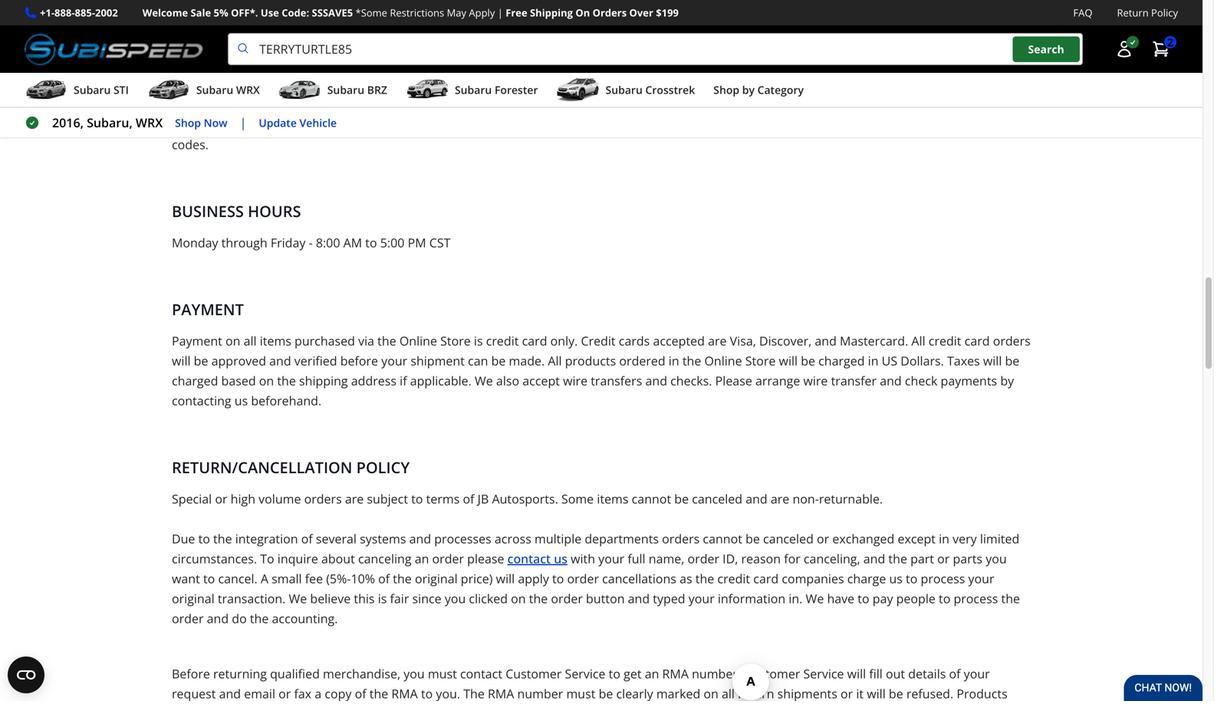 Task type: describe. For each thing, give the bounding box(es) containing it.
1 horizontal spatial store
[[746, 353, 776, 369]]

2 horizontal spatial you
[[986, 551, 1007, 567]]

orders placed on items that are listed as "ships from factory" are placed immediately on back order. your item will ship as soon as it is available from the manufacturer.
[[172, 0, 1025, 35]]

or inside with your full name, order id, reason for canceling, and the part or parts you want to cancel. a small fee (5%-10% of the original price) will apply to order cancellations as the credit card companies charge us to process your original transaction. we believe this is fair since you clicked on the order button and typed your information in. we have to pay people to process the order and do the accounting.
[[938, 551, 950, 567]]

5%
[[214, 6, 228, 20]]

have
[[827, 590, 855, 607]]

subaru wrx
[[196, 83, 260, 97]]

us inside with your full name, order id, reason for canceling, and the part or parts you want to cancel. a small fee (5%-10% of the original price) will apply to order cancellations as the credit card companies charge us to process your original transaction. we believe this is fair since you clicked on the order button and typed your information in. we have to pay people to process the order and do the accounting.
[[890, 571, 903, 587]]

am
[[343, 234, 362, 251]]

on left back
[[663, 0, 678, 15]]

subaru forester button
[[406, 76, 538, 107]]

or right shipments
[[841, 686, 853, 701]]

2
[[1168, 35, 1174, 49]]

all inside before returning qualified merchandise, you must contact customer service to get an rma number. customer service will fill out details of your request and email or fax a copy of the rma to you. the rma number must be clearly marked on all return shipments or it will be refused. product
[[722, 686, 735, 701]]

as right the ship
[[858, 0, 870, 15]]

of inside with your full name, order id, reason for canceling, and the part or parts you want to cancel. a small fee (5%-10% of the original price) will apply to order cancellations as the credit card companies charge us to process your original transaction. we believe this is fair since you clicked on the order button and typed your information in. we have to pay people to process the order and do the accounting.
[[378, 571, 390, 587]]

a
[[315, 686, 322, 701]]

to right apply
[[552, 571, 564, 587]]

the inside "orders placed on items that are listed as "ships from factory" are placed immediately on back order. your item will ship as soon as it is available from the manufacturer."
[[172, 18, 191, 35]]

number.
[[692, 666, 741, 682]]

all inside the payment on all items purchased via the online store is credit card only. credit cards accepted are visa, discover, and mastercard. all credit card orders will be approved and verified before your shipment can be made. all products ordered in the online store will be charged in us dollars. taxes will be charged based on the shipping address if applicable. we also accept wire transfers and checks. please arrange wire transfer and check payments by contacting us beforehand.
[[244, 333, 257, 349]]

to inside due to the integration of several systems and processes across multiple departments orders cannot be canceled or exchanged except in very limited circumstances. to inquire about canceling an order please
[[198, 531, 210, 547]]

shop by category button
[[714, 76, 804, 107]]

1 horizontal spatial |
[[498, 6, 503, 20]]

immediately
[[589, 0, 660, 15]]

an inside before returning qualified merchandise, you must contact customer service to get an rma number. customer service will fill out details of your request and email or fax a copy of the rma to you. the rma number must be clearly marked on all return shipments or it will be refused. product
[[645, 666, 659, 682]]

8:00
[[316, 234, 340, 251]]

do
[[232, 610, 247, 627]]

applicable.
[[410, 373, 472, 389]]

typed
[[653, 590, 686, 607]]

coupon codes only work on select items. certain items‒carbon fiber items, large or heavy items, and certain product lines‒are void from coupon codes.
[[172, 116, 992, 153]]

departments
[[585, 531, 659, 547]]

1 horizontal spatial contact
[[508, 551, 551, 567]]

be down out on the right bottom of the page
[[889, 686, 904, 701]]

reason
[[742, 551, 781, 567]]

number
[[518, 686, 563, 701]]

lines‒are
[[838, 116, 887, 133]]

1 vertical spatial orders
[[304, 491, 342, 507]]

will right taxes
[[983, 353, 1002, 369]]

*some
[[356, 6, 387, 20]]

to left the get
[[609, 666, 621, 682]]

return
[[1117, 6, 1149, 20]]

us
[[882, 353, 898, 369]]

or left fax
[[279, 686, 291, 701]]

returning
[[213, 666, 267, 682]]

for
[[784, 551, 801, 567]]

be inside due to the integration of several systems and processes across multiple departments orders cannot be canceled or exchanged except in very limited circumstances. to inquire about canceling an order please
[[746, 531, 760, 547]]

1 vertical spatial process
[[954, 590, 998, 607]]

-
[[309, 234, 313, 251]]

a subaru crosstrek thumbnail image image
[[557, 78, 600, 101]]

to left the terms at bottom
[[411, 491, 423, 507]]

shop for shop now
[[175, 115, 201, 130]]

1 horizontal spatial rma
[[488, 686, 514, 701]]

accepted
[[653, 333, 705, 349]]

as right soon
[[905, 0, 917, 15]]

to down circumstances.
[[203, 571, 215, 587]]

order inside due to the integration of several systems and processes across multiple departments orders cannot be canceled or exchanged except in very limited circumstances. to inquire about canceling an order please
[[432, 551, 464, 567]]

of left jb
[[463, 491, 475, 507]]

return/cancellation
[[172, 457, 353, 478]]

on up approved
[[226, 333, 240, 349]]

2 horizontal spatial from
[[997, 0, 1025, 15]]

your inside before returning qualified merchandise, you must contact customer service to get an rma number. customer service will fill out details of your request and email or fax a copy of the rma to you. the rma number must be clearly marked on all return shipments or it will be refused. product
[[964, 666, 990, 682]]

0 horizontal spatial wrx
[[136, 114, 163, 131]]

category
[[758, 83, 804, 97]]

of inside due to the integration of several systems and processes across multiple departments orders cannot be canceled or exchanged except in very limited circumstances. to inquire about canceling an order please
[[301, 531, 313, 547]]

to right people
[[939, 590, 951, 607]]

a subaru forester thumbnail image image
[[406, 78, 449, 101]]

available
[[943, 0, 994, 15]]

copy
[[325, 686, 352, 701]]

systems
[[360, 531, 406, 547]]

as inside with your full name, order id, reason for canceling, and the part or parts you want to cancel. a small fee (5%-10% of the original price) will apply to order cancellations as the credit card companies charge us to process your original transaction. we believe this is fair since you clicked on the order button and typed your information in. we have to pay people to process the order and do the accounting.
[[680, 571, 692, 587]]

of right details at the right
[[949, 666, 961, 682]]

item
[[780, 0, 805, 15]]

email
[[244, 686, 275, 701]]

your right typed
[[689, 590, 715, 607]]

also
[[496, 373, 519, 389]]

2 horizontal spatial credit
[[929, 333, 962, 349]]

checks.
[[671, 373, 712, 389]]

of down the merchandise,
[[355, 686, 366, 701]]

check
[[905, 373, 938, 389]]

1 service from the left
[[565, 666, 606, 682]]

through
[[221, 234, 268, 251]]

can
[[468, 353, 488, 369]]

in inside due to the integration of several systems and processes across multiple departments orders cannot be canceled or exchanged except in very limited circumstances. to inquire about canceling an order please
[[939, 531, 950, 547]]

be down payment on the top
[[194, 353, 208, 369]]

and inside coupon codes only work on select items. certain items‒carbon fiber items, large or heavy items, and certain product lines‒are void from coupon codes.
[[721, 116, 743, 133]]

2 vertical spatial items
[[597, 491, 629, 507]]

business
[[172, 201, 244, 222]]

to left you.
[[421, 686, 433, 701]]

order left button
[[551, 590, 583, 607]]

on left code:
[[256, 0, 271, 15]]

0 horizontal spatial we
[[289, 590, 307, 607]]

welcome
[[143, 6, 188, 20]]

subaru for subaru wrx
[[196, 83, 233, 97]]

2 horizontal spatial rma
[[663, 666, 689, 682]]

items.
[[370, 116, 405, 133]]

terms
[[426, 491, 460, 507]]

and inside due to the integration of several systems and processes across multiple departments orders cannot be canceled or exchanged except in very limited circumstances. to inquire about canceling an order please
[[409, 531, 431, 547]]

coupon
[[172, 83, 239, 104]]

about
[[321, 551, 355, 567]]

very
[[953, 531, 977, 547]]

fair
[[390, 590, 409, 607]]

order down with
[[567, 571, 599, 587]]

and left the non-
[[746, 491, 768, 507]]

0 vertical spatial canceled
[[692, 491, 743, 507]]

only
[[257, 116, 281, 133]]

refused.
[[907, 686, 954, 701]]

"ships
[[407, 0, 442, 15]]

$199
[[656, 6, 679, 20]]

returnable.
[[819, 491, 883, 507]]

special
[[172, 491, 212, 507]]

you inside before returning qualified merchandise, you must contact customer service to get an rma number. customer service will fill out details of your request and email or fax a copy of the rma to you. the rma number must be clearly marked on all return shipments or it will be refused. product
[[404, 666, 425, 682]]

full
[[628, 551, 646, 567]]

is inside "orders placed on items that are listed as "ships from factory" are placed immediately on back order. your item will ship as soon as it is available from the manufacturer."
[[931, 0, 940, 15]]

crosstrek
[[646, 83, 695, 97]]

brz
[[367, 83, 387, 97]]

part
[[911, 551, 934, 567]]

2 horizontal spatial we
[[806, 590, 824, 607]]

are inside the payment on all items purchased via the online store is credit card only. credit cards accepted are visa, discover, and mastercard. all credit card orders will be approved and verified before your shipment can be made. all products ordered in the online store will be charged in us dollars. taxes will be charged based on the shipping address if applicable. we also accept wire transfers and checks. please arrange wire transfer and check payments by contacting us beforehand.
[[708, 333, 727, 349]]

out
[[886, 666, 905, 682]]

1 horizontal spatial in
[[868, 353, 879, 369]]

be left clearly at the bottom of page
[[599, 686, 613, 701]]

1 placed from the left
[[215, 0, 253, 15]]

be right taxes
[[1005, 353, 1020, 369]]

as right listed
[[391, 0, 404, 15]]

and up charge
[[864, 551, 886, 567]]

clicked
[[469, 590, 508, 607]]

transfers
[[591, 373, 642, 389]]

use
[[261, 6, 279, 20]]

1 horizontal spatial charged
[[819, 353, 865, 369]]

soon
[[873, 0, 902, 15]]

are left subject
[[345, 491, 364, 507]]

an inside due to the integration of several systems and processes across multiple departments orders cannot be canceled or exchanged except in very limited circumstances. to inquire about canceling an order please
[[415, 551, 429, 567]]

1 horizontal spatial orders
[[593, 6, 627, 20]]

autosports.
[[492, 491, 558, 507]]

your down "parts"
[[969, 571, 995, 587]]

885-
[[75, 6, 95, 20]]

address
[[351, 373, 397, 389]]

1 vertical spatial all
[[548, 353, 562, 369]]

orders inside due to the integration of several systems and processes across multiple departments orders cannot be canceled or exchanged except in very limited circumstances. to inquire about canceling an order please
[[662, 531, 700, 547]]

order down want
[[172, 610, 204, 627]]

or inside coupon codes only work on select items. certain items‒carbon fiber items, large or heavy items, and certain product lines‒are void from coupon codes.
[[631, 116, 644, 133]]

subaru for subaru sti
[[74, 83, 111, 97]]

0 horizontal spatial in
[[669, 353, 679, 369]]

will left 'fill'
[[848, 666, 866, 682]]

is inside the payment on all items purchased via the online store is credit card only. credit cards accepted are visa, discover, and mastercard. all credit card orders will be approved and verified before your shipment can be made. all products ordered in the online store will be charged in us dollars. taxes will be charged based on the shipping address if applicable. we also accept wire transfers and checks. please arrange wire transfer and check payments by contacting us beforehand.
[[474, 333, 483, 349]]

information
[[718, 590, 786, 607]]

due to the integration of several systems and processes across multiple departments orders cannot be canceled or exchanged except in very limited circumstances. to inquire about canceling an order please
[[172, 531, 1020, 567]]

please
[[716, 373, 752, 389]]

it inside before returning qualified merchandise, you must contact customer service to get an rma number. customer service will fill out details of your request and email or fax a copy of the rma to you. the rma number must be clearly marked on all return shipments or it will be refused. product
[[856, 686, 864, 701]]

0 horizontal spatial card
[[522, 333, 547, 349]]

subject
[[367, 491, 408, 507]]

5:00
[[380, 234, 405, 251]]

0 vertical spatial cannot
[[632, 491, 671, 507]]

dollars.
[[901, 353, 944, 369]]

to right the am at top left
[[365, 234, 377, 251]]

sale
[[191, 6, 211, 20]]

a subaru brz thumbnail image image
[[278, 78, 321, 101]]

by inside dropdown button
[[742, 83, 755, 97]]

order.
[[711, 0, 746, 15]]

are right factory"
[[527, 0, 545, 15]]

arrange
[[756, 373, 800, 389]]

orders inside the payment on all items purchased via the online store is credit card only. credit cards accepted are visa, discover, and mastercard. all credit card orders will be approved and verified before your shipment can be made. all products ordered in the online store will be charged in us dollars. taxes will be charged based on the shipping address if applicable. we also accept wire transfers and checks. please arrange wire transfer and check payments by contacting us beforehand.
[[993, 333, 1031, 349]]

subaru crosstrek
[[606, 83, 695, 97]]

return policy
[[1117, 6, 1178, 20]]

based
[[221, 373, 256, 389]]



Task type: locate. For each thing, give the bounding box(es) containing it.
1 vertical spatial contact
[[460, 666, 503, 682]]

1 vertical spatial items
[[260, 333, 291, 349]]

0 vertical spatial original
[[415, 571, 458, 587]]

or left high
[[215, 491, 227, 507]]

subaru crosstrek button
[[557, 76, 695, 107]]

| left only
[[240, 114, 247, 131]]

pay
[[873, 590, 893, 607]]

rma
[[663, 666, 689, 682], [392, 686, 418, 701], [488, 686, 514, 701]]

1 vertical spatial |
[[240, 114, 247, 131]]

shop now
[[175, 115, 228, 130]]

search button
[[1013, 36, 1080, 62]]

before
[[340, 353, 378, 369]]

1 horizontal spatial all
[[722, 686, 735, 701]]

be down discover,
[[801, 353, 816, 369]]

wrx up the codes
[[236, 83, 260, 97]]

1 horizontal spatial cannot
[[703, 531, 743, 547]]

contact inside before returning qualified merchandise, you must contact customer service to get an rma number. customer service will fill out details of your request and email or fax a copy of the rma to you. the rma number must be clearly marked on all return shipments or it will be refused. product
[[460, 666, 503, 682]]

due
[[172, 531, 195, 547]]

be up reason
[[746, 531, 760, 547]]

canceled up for
[[763, 531, 814, 547]]

items for verified
[[260, 333, 291, 349]]

0 vertical spatial you
[[986, 551, 1007, 567]]

in
[[669, 353, 679, 369], [868, 353, 879, 369], [939, 531, 950, 547]]

hours
[[248, 201, 301, 222]]

be up name,
[[675, 491, 689, 507]]

0 horizontal spatial credit
[[486, 333, 519, 349]]

0 vertical spatial is
[[931, 0, 940, 15]]

will inside with your full name, order id, reason for canceling, and the part or parts you want to cancel. a small fee (5%-10% of the original price) will apply to order cancellations as the credit card companies charge us to process your original transaction. we believe this is fair since you clicked on the order button and typed your information in. we have to pay people to process the order and do the accounting.
[[496, 571, 515, 587]]

1 vertical spatial online
[[705, 353, 742, 369]]

1 horizontal spatial you
[[445, 590, 466, 607]]

on right work
[[316, 116, 331, 133]]

0 vertical spatial process
[[921, 571, 965, 587]]

contact up the
[[460, 666, 503, 682]]

to left pay
[[858, 590, 870, 607]]

your right details at the right
[[964, 666, 990, 682]]

2 placed from the left
[[549, 0, 586, 15]]

0 vertical spatial us
[[235, 393, 248, 409]]

items right some
[[597, 491, 629, 507]]

1 wire from the left
[[563, 373, 588, 389]]

subaru inside subaru brz dropdown button
[[327, 83, 365, 97]]

0 vertical spatial an
[[415, 551, 429, 567]]

0 vertical spatial items
[[274, 0, 305, 15]]

name,
[[649, 551, 685, 567]]

0 vertical spatial contact
[[508, 551, 551, 567]]

0 horizontal spatial orders
[[172, 0, 212, 15]]

is left fair
[[378, 590, 387, 607]]

1 horizontal spatial wrx
[[236, 83, 260, 97]]

from inside coupon codes only work on select items. certain items‒carbon fiber items, large or heavy items, and certain product lines‒are void from coupon codes.
[[917, 116, 945, 133]]

888-
[[55, 6, 75, 20]]

order left id,
[[688, 551, 720, 567]]

shipping
[[299, 373, 348, 389]]

of down canceling
[[378, 571, 390, 587]]

1 vertical spatial all
[[722, 686, 735, 701]]

3 subaru from the left
[[327, 83, 365, 97]]

0 vertical spatial |
[[498, 6, 503, 20]]

2 horizontal spatial us
[[890, 571, 903, 587]]

0 horizontal spatial original
[[172, 590, 215, 607]]

1 vertical spatial you
[[445, 590, 466, 607]]

orders up name,
[[662, 531, 700, 547]]

certain
[[746, 116, 786, 133]]

the inside before returning qualified merchandise, you must contact customer service to get an rma number. customer service will fill out details of your request and email or fax a copy of the rma to you. the rma number must be clearly marked on all return shipments or it will be refused. product
[[370, 686, 388, 701]]

items
[[274, 0, 305, 15], [260, 333, 291, 349], [597, 491, 629, 507]]

0 vertical spatial it
[[921, 0, 928, 15]]

button image
[[1116, 40, 1134, 58]]

1 vertical spatial by
[[1001, 373, 1014, 389]]

and left the verified
[[269, 353, 291, 369]]

all up "dollars."
[[912, 333, 926, 349]]

store
[[440, 333, 471, 349], [746, 353, 776, 369]]

0 vertical spatial charged
[[819, 353, 865, 369]]

all down number.
[[722, 686, 735, 701]]

shop for shop by category
[[714, 83, 740, 97]]

0 horizontal spatial customer
[[506, 666, 562, 682]]

2 items, from the left
[[683, 116, 718, 133]]

us up pay
[[890, 571, 903, 587]]

credit up taxes
[[929, 333, 962, 349]]

be right can
[[491, 353, 506, 369]]

0 horizontal spatial from
[[446, 0, 473, 15]]

on right based at the left of the page
[[259, 373, 274, 389]]

is inside with your full name, order id, reason for canceling, and the part or parts you want to cancel. a small fee (5%-10% of the original price) will apply to order cancellations as the credit card companies charge us to process your original transaction. we believe this is fair since you clicked on the order button and typed your information in. we have to pay people to process the order and do the accounting.
[[378, 590, 387, 607]]

on inside coupon codes only work on select items. certain items‒carbon fiber items, large or heavy items, and certain product lines‒are void from coupon codes.
[[316, 116, 331, 133]]

codes.
[[172, 136, 209, 153]]

+1-
[[40, 6, 55, 20]]

orders left 5%
[[172, 0, 212, 15]]

business hours
[[172, 201, 301, 222]]

cards
[[619, 333, 650, 349]]

2 horizontal spatial card
[[965, 333, 990, 349]]

shop inside dropdown button
[[714, 83, 740, 97]]

of
[[463, 491, 475, 507], [301, 531, 313, 547], [378, 571, 390, 587], [949, 666, 961, 682], [355, 686, 366, 701]]

welcome sale 5% off*. use code: sssave5 *some restrictions may apply | free shipping on orders over $199
[[143, 6, 679, 20]]

0 horizontal spatial placed
[[215, 0, 253, 15]]

will inside "orders placed on items that are listed as "ships from factory" are placed immediately on back order. your item will ship as soon as it is available from the manufacturer."
[[808, 0, 827, 15]]

0 horizontal spatial contact
[[460, 666, 503, 682]]

cannot up departments
[[632, 491, 671, 507]]

pm
[[408, 234, 426, 251]]

all down only.
[[548, 353, 562, 369]]

and down returning
[[219, 686, 241, 701]]

you.
[[436, 686, 460, 701]]

and down us
[[880, 373, 902, 389]]

subaru inside subaru forester dropdown button
[[455, 83, 492, 97]]

the
[[172, 18, 191, 35], [378, 333, 396, 349], [683, 353, 701, 369], [277, 373, 296, 389], [213, 531, 232, 547], [889, 551, 908, 567], [393, 571, 412, 587], [696, 571, 714, 587], [529, 590, 548, 607], [1002, 590, 1020, 607], [250, 610, 269, 627], [370, 686, 388, 701]]

items, right the fiber
[[561, 116, 596, 133]]

1 horizontal spatial us
[[554, 551, 568, 567]]

0 vertical spatial all
[[244, 333, 257, 349]]

and right discover,
[[815, 333, 837, 349]]

0 horizontal spatial orders
[[304, 491, 342, 507]]

by inside the payment on all items purchased via the online store is credit card only. credit cards accepted are visa, discover, and mastercard. all credit card orders will be approved and verified before your shipment can be made. all products ordered in the online store will be charged in us dollars. taxes will be charged based on the shipping address if applicable. we also accept wire transfers and checks. please arrange wire transfer and check payments by contacting us beforehand.
[[1001, 373, 1014, 389]]

1 items, from the left
[[561, 116, 596, 133]]

0 horizontal spatial you
[[404, 666, 425, 682]]

work
[[284, 116, 313, 133]]

orders inside "orders placed on items that are listed as "ships from factory" are placed immediately on back order. your item will ship as soon as it is available from the manufacturer."
[[172, 0, 212, 15]]

0 horizontal spatial cannot
[[632, 491, 671, 507]]

0 horizontal spatial is
[[378, 590, 387, 607]]

update vehicle button
[[259, 114, 337, 132]]

processes
[[434, 531, 492, 547]]

on inside with your full name, order id, reason for canceling, and the part or parts you want to cancel. a small fee (5%-10% of the original price) will apply to order cancellations as the credit card companies charge us to process your original transaction. we believe this is fair since you clicked on the order button and typed your information in. we have to pay people to process the order and do the accounting.
[[511, 590, 526, 607]]

1 horizontal spatial credit
[[718, 571, 750, 587]]

and left do
[[207, 610, 229, 627]]

items inside "orders placed on items that are listed as "ships from factory" are placed immediately on back order. your item will ship as soon as it is available from the manufacturer."
[[274, 0, 305, 15]]

(5%-
[[326, 571, 351, 587]]

as up typed
[[680, 571, 692, 587]]

1 horizontal spatial original
[[415, 571, 458, 587]]

policy
[[356, 457, 410, 478]]

search
[[1028, 42, 1065, 56]]

0 horizontal spatial items,
[[561, 116, 596, 133]]

1 horizontal spatial orders
[[662, 531, 700, 547]]

1 horizontal spatial it
[[921, 0, 928, 15]]

from right "ships on the top left of page
[[446, 0, 473, 15]]

shipments
[[778, 686, 838, 701]]

0 horizontal spatial store
[[440, 333, 471, 349]]

subaru inside subaru wrx dropdown button
[[196, 83, 233, 97]]

return policy link
[[1117, 5, 1178, 21]]

merchandise,
[[323, 666, 401, 682]]

we up accounting. at bottom
[[289, 590, 307, 607]]

now
[[204, 115, 228, 130]]

subaru for subaru crosstrek
[[606, 83, 643, 97]]

companies
[[782, 571, 844, 587]]

in.
[[789, 590, 803, 607]]

contact us link
[[508, 551, 568, 567]]

you right the merchandise,
[[404, 666, 425, 682]]

approved
[[211, 353, 266, 369]]

visa,
[[730, 333, 756, 349]]

2 horizontal spatial in
[[939, 531, 950, 547]]

since
[[412, 590, 442, 607]]

will down payment on the top
[[172, 353, 191, 369]]

+1-888-885-2002 link
[[40, 5, 118, 21]]

cannot inside due to the integration of several systems and processes across multiple departments orders cannot be canceled or exchanged except in very limited circumstances. to inquire about canceling an order please
[[703, 531, 743, 547]]

small
[[272, 571, 302, 587]]

1 subaru from the left
[[74, 83, 111, 97]]

it right shipments
[[856, 686, 864, 701]]

order down processes on the bottom left of page
[[432, 551, 464, 567]]

will down 'fill'
[[867, 686, 886, 701]]

5 subaru from the left
[[606, 83, 643, 97]]

before
[[172, 666, 210, 682]]

codes
[[243, 83, 293, 104]]

price)
[[461, 571, 493, 587]]

items for manufacturer.
[[274, 0, 305, 15]]

a subaru sti thumbnail image image
[[25, 78, 68, 101]]

are left visa,
[[708, 333, 727, 349]]

2 horizontal spatial orders
[[993, 333, 1031, 349]]

shipping
[[530, 6, 573, 20]]

0 horizontal spatial canceled
[[692, 491, 743, 507]]

to up people
[[906, 571, 918, 587]]

accept
[[523, 373, 560, 389]]

from right void
[[917, 116, 945, 133]]

wire
[[563, 373, 588, 389], [804, 373, 828, 389]]

1 vertical spatial must
[[567, 686, 596, 701]]

orders right 'on'
[[593, 6, 627, 20]]

ordered
[[619, 353, 666, 369]]

1 vertical spatial is
[[474, 333, 483, 349]]

in down accepted
[[669, 353, 679, 369]]

1 vertical spatial cannot
[[703, 531, 743, 547]]

0 horizontal spatial us
[[235, 393, 248, 409]]

or right part
[[938, 551, 950, 567]]

an right the get
[[645, 666, 659, 682]]

you
[[986, 551, 1007, 567], [445, 590, 466, 607], [404, 666, 425, 682]]

coupon
[[948, 116, 992, 133]]

open widget image
[[8, 657, 44, 694]]

are left the non-
[[771, 491, 790, 507]]

customer up return at the right
[[744, 666, 800, 682]]

by right payments
[[1001, 373, 1014, 389]]

1 horizontal spatial canceled
[[763, 531, 814, 547]]

sti
[[114, 83, 129, 97]]

transaction.
[[218, 590, 286, 607]]

in left very
[[939, 531, 950, 547]]

us down multiple
[[554, 551, 568, 567]]

0 vertical spatial all
[[912, 333, 926, 349]]

subaru inside subaru crosstrek dropdown button
[[606, 83, 643, 97]]

the inside due to the integration of several systems and processes across multiple departments orders cannot be canceled or exchanged except in very limited circumstances. to inquire about canceling an order please
[[213, 531, 232, 547]]

rma right the
[[488, 686, 514, 701]]

credit inside with your full name, order id, reason for canceling, and the part or parts you want to cancel. a small fee (5%-10% of the original price) will apply to order cancellations as the credit card companies charge us to process your original transaction. we believe this is fair since you clicked on the order button and typed your information in. we have to pay people to process the order and do the accounting.
[[718, 571, 750, 587]]

subaru for subaru brz
[[327, 83, 365, 97]]

online
[[400, 333, 437, 349], [705, 353, 742, 369]]

1 horizontal spatial card
[[754, 571, 779, 587]]

coupon
[[172, 116, 217, 133]]

2016,
[[52, 114, 84, 131]]

1 horizontal spatial must
[[567, 686, 596, 701]]

service left the get
[[565, 666, 606, 682]]

your down departments
[[599, 551, 625, 567]]

subaru up large
[[606, 83, 643, 97]]

we down can
[[475, 373, 493, 389]]

subaru inside subaru sti dropdown button
[[74, 83, 111, 97]]

us inside the payment on all items purchased via the online store is credit card only. credit cards accepted are visa, discover, and mastercard. all credit card orders will be approved and verified before your shipment can be made. all products ordered in the online store will be charged in us dollars. taxes will be charged based on the shipping address if applicable. we also accept wire transfers and checks. please arrange wire transfer and check payments by contacting us beforehand.
[[235, 393, 248, 409]]

off*.
[[231, 6, 258, 20]]

2 vertical spatial is
[[378, 590, 387, 607]]

exchanged
[[833, 531, 895, 547]]

0 vertical spatial by
[[742, 83, 755, 97]]

1 customer from the left
[[506, 666, 562, 682]]

your up the if
[[381, 353, 408, 369]]

subaru brz button
[[278, 76, 387, 107]]

this
[[354, 590, 375, 607]]

cancel.
[[218, 571, 258, 587]]

credit up made.
[[486, 333, 519, 349]]

void
[[890, 116, 914, 133]]

believe
[[310, 590, 351, 607]]

subaru up now
[[196, 83, 233, 97]]

card up made.
[[522, 333, 547, 349]]

over
[[630, 6, 654, 20]]

it inside "orders placed on items that are listed as "ships from factory" are placed immediately on back order. your item will ship as soon as it is available from the manufacturer."
[[921, 0, 928, 15]]

1 vertical spatial charged
[[172, 373, 218, 389]]

1 horizontal spatial all
[[912, 333, 926, 349]]

some
[[562, 491, 594, 507]]

original up since
[[415, 571, 458, 587]]

0 horizontal spatial |
[[240, 114, 247, 131]]

are right that
[[335, 0, 354, 15]]

2 vertical spatial you
[[404, 666, 425, 682]]

subaru,
[[87, 114, 133, 131]]

0 vertical spatial orders
[[993, 333, 1031, 349]]

several
[[316, 531, 357, 547]]

and inside before returning qualified merchandise, you must contact customer service to get an rma number. customer service will fill out details of your request and email or fax a copy of the rma to you. the rma number must be clearly marked on all return shipments or it will be refused. product
[[219, 686, 241, 701]]

1 vertical spatial shop
[[175, 115, 201, 130]]

card inside with your full name, order id, reason for canceling, and the part or parts you want to cancel. a small fee (5%-10% of the original price) will apply to order cancellations as the credit card companies charge us to process your original transaction. we believe this is fair since you clicked on the order button and typed your information in. we have to pay people to process the order and do the accounting.
[[754, 571, 779, 587]]

orders up several
[[304, 491, 342, 507]]

we right in.
[[806, 590, 824, 607]]

wire right arrange
[[804, 373, 828, 389]]

1 horizontal spatial service
[[804, 666, 844, 682]]

1 horizontal spatial by
[[1001, 373, 1014, 389]]

on inside before returning qualified merchandise, you must contact customer service to get an rma number. customer service will fill out details of your request and email or fax a copy of the rma to you. the rma number must be clearly marked on all return shipments or it will be refused. product
[[704, 686, 719, 701]]

manufacturer.
[[194, 18, 276, 35]]

0 horizontal spatial rma
[[392, 686, 418, 701]]

your inside the payment on all items purchased via the online store is credit card only. credit cards accepted are visa, discover, and mastercard. all credit card orders will be approved and verified before your shipment can be made. all products ordered in the online store will be charged in us dollars. taxes will be charged based on the shipping address if applicable. we also accept wire transfers and checks. please arrange wire transfer and check payments by contacting us beforehand.
[[381, 353, 408, 369]]

to
[[260, 551, 274, 567]]

1 horizontal spatial customer
[[744, 666, 800, 682]]

shop up codes.
[[175, 115, 201, 130]]

search input field
[[228, 33, 1083, 65]]

cannot up id,
[[703, 531, 743, 547]]

online up please
[[705, 353, 742, 369]]

if
[[400, 373, 407, 389]]

canceled inside due to the integration of several systems and processes across multiple departments orders cannot be canceled or exchanged except in very limited circumstances. to inquire about canceling an order please
[[763, 531, 814, 547]]

2 subaru from the left
[[196, 83, 233, 97]]

wrx down a subaru wrx thumbnail image
[[136, 114, 163, 131]]

contact up apply
[[508, 551, 551, 567]]

1 horizontal spatial is
[[474, 333, 483, 349]]

2 button
[[1145, 34, 1178, 65]]

shop by category
[[714, 83, 804, 97]]

are
[[335, 0, 354, 15], [527, 0, 545, 15], [708, 333, 727, 349], [345, 491, 364, 507], [771, 491, 790, 507]]

0 horizontal spatial must
[[428, 666, 457, 682]]

subaru
[[74, 83, 111, 97], [196, 83, 233, 97], [327, 83, 365, 97], [455, 83, 492, 97], [606, 83, 643, 97]]

2 customer from the left
[[744, 666, 800, 682]]

2 vertical spatial us
[[890, 571, 903, 587]]

0 horizontal spatial charged
[[172, 373, 218, 389]]

shop now link
[[175, 114, 228, 132]]

1 horizontal spatial online
[[705, 353, 742, 369]]

we inside the payment on all items purchased via the online store is credit card only. credit cards accepted are visa, discover, and mastercard. all credit card orders will be approved and verified before your shipment can be made. all products ordered in the online store will be charged in us dollars. taxes will be charged based on the shipping address if applicable. we also accept wire transfers and checks. please arrange wire transfer and check payments by contacting us beforehand.
[[475, 373, 493, 389]]

and down cancellations
[[628, 590, 650, 607]]

2 service from the left
[[804, 666, 844, 682]]

subaru left sti
[[74, 83, 111, 97]]

1 vertical spatial us
[[554, 551, 568, 567]]

will down discover,
[[779, 353, 798, 369]]

customer up number
[[506, 666, 562, 682]]

0 horizontal spatial shop
[[175, 115, 201, 130]]

want
[[172, 571, 200, 587]]

orders up payments
[[993, 333, 1031, 349]]

or
[[631, 116, 644, 133], [215, 491, 227, 507], [817, 531, 829, 547], [938, 551, 950, 567], [279, 686, 291, 701], [841, 686, 853, 701]]

2 wire from the left
[[804, 373, 828, 389]]

subaru for subaru forester
[[455, 83, 492, 97]]

0 vertical spatial online
[[400, 333, 437, 349]]

items inside the payment on all items purchased via the online store is credit card only. credit cards accepted are visa, discover, and mastercard. all credit card orders will be approved and verified before your shipment can be made. all products ordered in the online store will be charged in us dollars. taxes will be charged based on the shipping address if applicable. we also accept wire transfers and checks. please arrange wire transfer and check payments by contacting us beforehand.
[[260, 333, 291, 349]]

1 horizontal spatial shop
[[714, 83, 740, 97]]

contact
[[508, 551, 551, 567], [460, 666, 503, 682]]

from right available at the right of the page
[[997, 0, 1025, 15]]

on down apply
[[511, 590, 526, 607]]

large
[[599, 116, 628, 133]]

wrx inside dropdown button
[[236, 83, 260, 97]]

customer
[[506, 666, 562, 682], [744, 666, 800, 682]]

product
[[789, 116, 834, 133]]

1 horizontal spatial from
[[917, 116, 945, 133]]

subispeed logo image
[[25, 33, 203, 65]]

0 vertical spatial store
[[440, 333, 471, 349]]

store up arrange
[[746, 353, 776, 369]]

as
[[391, 0, 404, 15], [858, 0, 870, 15], [905, 0, 917, 15], [680, 571, 692, 587]]

items, right heavy
[[683, 116, 718, 133]]

4 subaru from the left
[[455, 83, 492, 97]]

0 horizontal spatial an
[[415, 551, 429, 567]]

update vehicle
[[259, 115, 337, 130]]

or inside due to the integration of several systems and processes across multiple departments orders cannot be canceled or exchanged except in very limited circumstances. to inquire about canceling an order please
[[817, 531, 829, 547]]

certain
[[408, 116, 449, 133]]

0 horizontal spatial online
[[400, 333, 437, 349]]

and down ordered
[[646, 373, 667, 389]]

is left available at the right of the page
[[931, 0, 940, 15]]

0 vertical spatial shop
[[714, 83, 740, 97]]

canceling,
[[804, 551, 861, 567]]

a subaru wrx thumbnail image image
[[147, 78, 190, 101]]

0 horizontal spatial by
[[742, 83, 755, 97]]

0 vertical spatial wrx
[[236, 83, 260, 97]]

an
[[415, 551, 429, 567], [645, 666, 659, 682]]

online up shipment
[[400, 333, 437, 349]]

details
[[909, 666, 946, 682]]

2 vertical spatial orders
[[662, 531, 700, 547]]

0 horizontal spatial wire
[[563, 373, 588, 389]]

an right canceling
[[415, 551, 429, 567]]



Task type: vqa. For each thing, say whether or not it's contained in the screenshot.
Subaru 2014-
no



